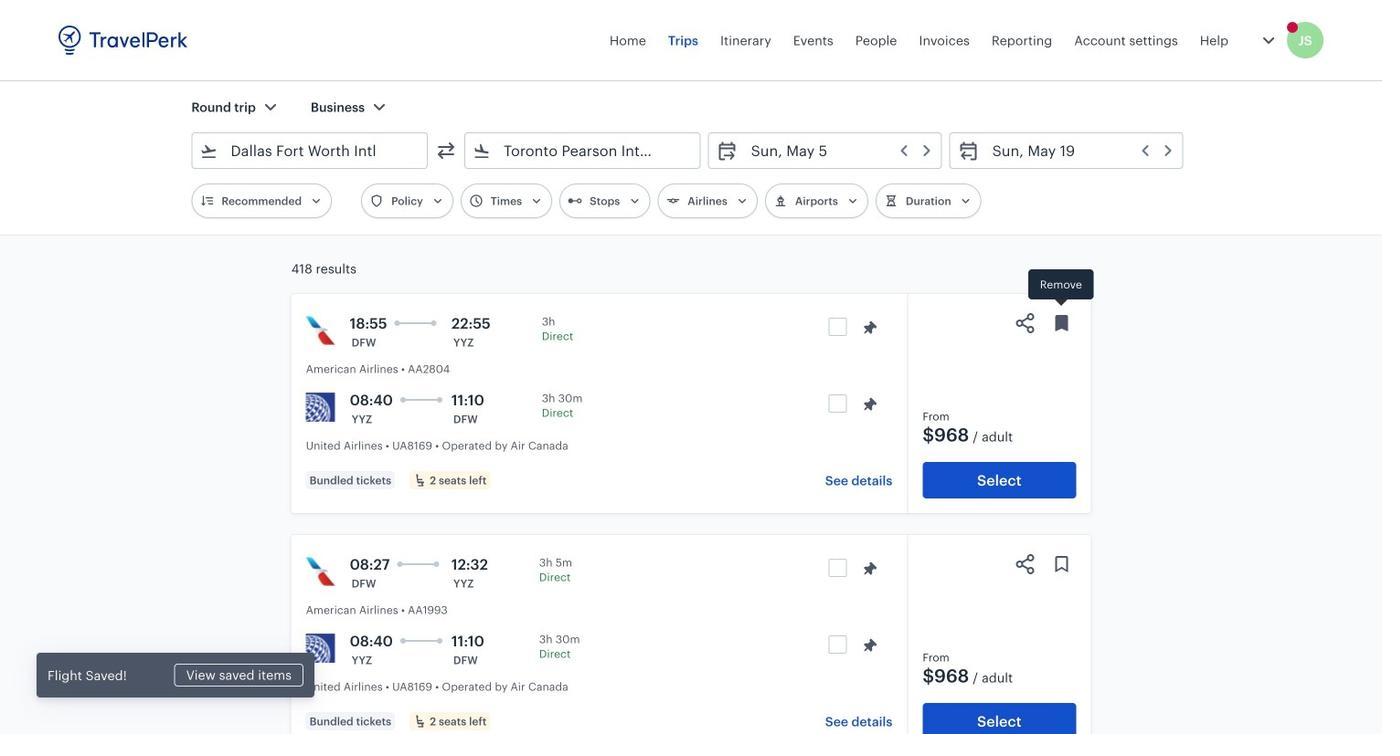 Task type: vqa. For each thing, say whether or not it's contained in the screenshot.
'Depart' Field
yes



Task type: describe. For each thing, give the bounding box(es) containing it.
american airlines image for second united airlines image from the top
[[306, 558, 335, 587]]

american airlines image for 1st united airlines image from the top
[[306, 316, 335, 346]]

Return field
[[980, 136, 1175, 165]]



Task type: locate. For each thing, give the bounding box(es) containing it.
0 vertical spatial american airlines image
[[306, 316, 335, 346]]

2 united airlines image from the top
[[306, 634, 335, 664]]

2 american airlines image from the top
[[306, 558, 335, 587]]

tooltip
[[1028, 270, 1094, 309]]

Depart field
[[738, 136, 934, 165]]

0 vertical spatial united airlines image
[[306, 393, 335, 422]]

american airlines image
[[306, 316, 335, 346], [306, 558, 335, 587]]

1 vertical spatial united airlines image
[[306, 634, 335, 664]]

united airlines image
[[306, 393, 335, 422], [306, 634, 335, 664]]

1 vertical spatial american airlines image
[[306, 558, 335, 587]]

To search field
[[491, 136, 676, 165]]

From search field
[[218, 136, 403, 165]]

1 united airlines image from the top
[[306, 393, 335, 422]]

1 american airlines image from the top
[[306, 316, 335, 346]]



